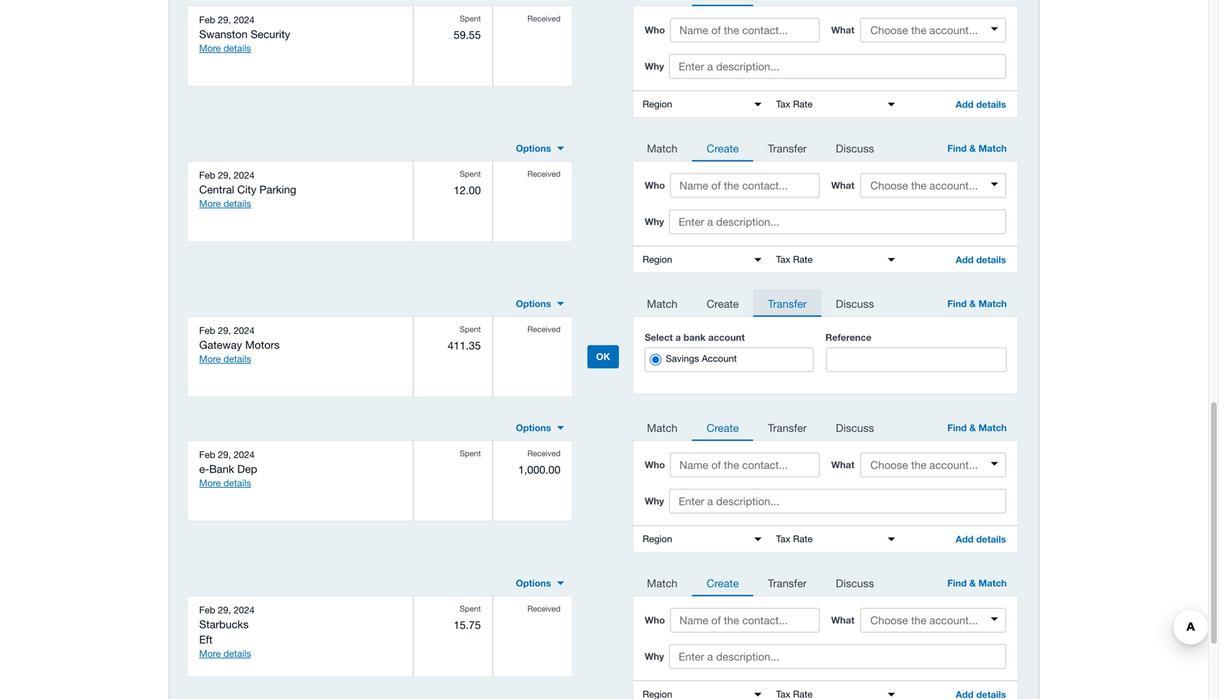 Task type: describe. For each thing, give the bounding box(es) containing it.
more details button for swanston
[[199, 42, 251, 55]]

security
[[251, 28, 290, 40]]

what for 59.55
[[832, 24, 855, 36]]

5 more details button from the top
[[199, 647, 251, 661]]

find & match for 411.35
[[948, 298, 1007, 309]]

& for 12.00
[[970, 143, 977, 154]]

3 why from the top
[[645, 496, 665, 507]]

29, for starbucks
[[218, 604, 231, 616]]

dep
[[237, 463, 257, 475]]

name of the contact... text field for 59.55
[[671, 18, 820, 42]]

3 discuss link from the top
[[822, 414, 889, 441]]

3 find & match link from the top
[[935, 414, 1019, 441]]

more for starbucks
[[199, 648, 221, 659]]

ok
[[596, 351, 611, 362]]

3 options from the top
[[516, 422, 551, 433]]

3 who from the top
[[645, 459, 665, 471]]

spent 59.55
[[454, 14, 481, 41]]

choose the account... text field for central city parking
[[862, 175, 1005, 196]]

3 & from the top
[[970, 422, 977, 433]]

spent for 59.55
[[460, 14, 481, 23]]

feb for e-bank dep
[[199, 449, 215, 460]]

parking
[[260, 183, 297, 196]]

create for 12.00
[[707, 142, 739, 155]]

more for swanston
[[199, 43, 221, 54]]

3 find & match from the top
[[948, 422, 1007, 433]]

& for 15.75
[[970, 578, 977, 589]]

add for 59.55
[[956, 99, 974, 110]]

29, for e-
[[218, 449, 231, 460]]

received 1,000.00
[[519, 449, 561, 476]]

central
[[199, 183, 234, 196]]

3 transfer link from the top
[[754, 414, 822, 441]]

feb 29, 2024 swanston security more details
[[199, 14, 290, 54]]

ok link
[[588, 345, 619, 368]]

received for 411.35
[[528, 325, 561, 334]]

name of the contact... text field for 12.00
[[671, 173, 820, 198]]

eft
[[199, 633, 213, 646]]

discuss for 12.00
[[836, 142, 875, 155]]

transfer link for 15.75
[[754, 569, 822, 596]]

create link for 15.75
[[693, 569, 754, 596]]

find for 15.75
[[948, 578, 967, 589]]

add details for 59.55
[[956, 99, 1007, 110]]

savings account
[[666, 353, 737, 364]]

feb for swanston security
[[199, 14, 215, 25]]

3 add from the top
[[956, 534, 974, 545]]

options for 12.00
[[516, 143, 551, 154]]

find & match link for 15.75
[[935, 569, 1019, 596]]

enter a description... text field for e-bank dep
[[670, 489, 1007, 514]]

choose the account... text field for 15.75
[[862, 610, 1005, 631]]

who for 12.00
[[645, 180, 665, 191]]

add for 12.00
[[956, 254, 974, 265]]

feb 29, 2024 starbucks eft more details
[[199, 604, 255, 659]]

starbucks
[[199, 618, 249, 631]]

spent 411.35
[[448, 325, 481, 352]]

find for 411.35
[[948, 298, 967, 309]]

feb 29, 2024 e-bank dep more details
[[199, 449, 257, 489]]

29, for swanston
[[218, 14, 231, 25]]

gateway
[[199, 338, 242, 351]]

received inside received 1,000.00
[[528, 449, 561, 458]]

why for 15.75
[[645, 651, 665, 662]]

3 create link from the top
[[693, 414, 754, 441]]

bank
[[684, 332, 706, 343]]

3 options button from the top
[[507, 416, 573, 440]]

match link for 15.75
[[633, 569, 693, 596]]

reference
[[826, 332, 872, 343]]

3 add details from the top
[[956, 534, 1007, 545]]

transfer link for 411.35
[[754, 289, 822, 317]]

create link for 411.35
[[693, 289, 754, 317]]

who for 15.75
[[645, 615, 665, 626]]

find & match link for 12.00
[[935, 134, 1019, 162]]

details inside feb 29, 2024 e-bank dep more details
[[224, 478, 251, 489]]

find & match link for 411.35
[[935, 289, 1019, 317]]

a
[[676, 332, 681, 343]]

feb for central city parking
[[199, 170, 215, 181]]

enter a description... text field for starbucks
[[670, 644, 1007, 669]]

discuss for 411.35
[[836, 297, 875, 310]]

details inside feb 29, 2024 swanston security more details
[[224, 43, 251, 54]]

options button for 15.75
[[507, 572, 573, 595]]

59.55
[[454, 28, 481, 41]]

29, for gateway
[[218, 325, 231, 336]]

Name of the contact... text field
[[671, 608, 820, 633]]



Task type: vqa. For each thing, say whether or not it's contained in the screenshot.
top Close button
no



Task type: locate. For each thing, give the bounding box(es) containing it.
2024 inside feb 29, 2024 starbucks eft more details
[[234, 604, 255, 616]]

more details button
[[199, 42, 251, 55], [199, 197, 251, 210], [199, 353, 251, 366], [199, 477, 251, 490], [199, 647, 251, 661]]

2 more details button from the top
[[199, 197, 251, 210]]

more down eft
[[199, 648, 221, 659]]

who
[[645, 24, 665, 36], [645, 180, 665, 191], [645, 459, 665, 471], [645, 615, 665, 626]]

find & match for 12.00
[[948, 143, 1007, 154]]

4 received from the top
[[528, 449, 561, 458]]

1 options button from the top
[[507, 137, 573, 160]]

2024 inside the feb 29, 2024 gateway motors more details
[[234, 325, 255, 336]]

spent up 12.00
[[460, 169, 481, 179]]

0 vertical spatial add details link
[[945, 91, 1018, 117]]

add details link for 12.00
[[945, 247, 1018, 273]]

Choose the account... text field
[[862, 19, 1005, 41], [862, 610, 1005, 631]]

4 feb from the top
[[199, 449, 215, 460]]

discuss link
[[822, 134, 889, 162], [822, 289, 889, 317], [822, 414, 889, 441], [822, 569, 889, 596]]

0 vertical spatial choose the account... text field
[[862, 19, 1005, 41]]

1 discuss from the top
[[836, 142, 875, 155]]

2 discuss link from the top
[[822, 289, 889, 317]]

2 why from the top
[[645, 216, 665, 227]]

3 what from the top
[[832, 459, 855, 471]]

feb inside the feb 29, 2024 gateway motors more details
[[199, 325, 215, 336]]

2 29, from the top
[[218, 170, 231, 181]]

create link for 12.00
[[693, 134, 754, 162]]

1 what from the top
[[832, 24, 855, 36]]

match
[[647, 142, 678, 155], [979, 143, 1007, 154], [647, 297, 678, 310], [979, 298, 1007, 309], [647, 421, 678, 434], [979, 422, 1007, 433], [647, 577, 678, 590], [979, 578, 1007, 589]]

details inside feb 29, 2024 central city parking more details
[[224, 198, 251, 209]]

None text field
[[636, 91, 769, 117], [827, 347, 1007, 372], [636, 526, 769, 552], [769, 526, 903, 552], [636, 91, 769, 117], [827, 347, 1007, 372], [636, 526, 769, 552], [769, 526, 903, 552]]

transfer link
[[754, 134, 822, 162], [754, 289, 822, 317], [754, 414, 822, 441], [754, 569, 822, 596]]

2 feb from the top
[[199, 170, 215, 181]]

more for gateway
[[199, 353, 221, 365]]

1 received from the top
[[528, 14, 561, 23]]

29, up starbucks
[[218, 604, 231, 616]]

2024 up swanston
[[234, 14, 255, 25]]

1 choose the account... text field from the top
[[862, 175, 1005, 196]]

spent for 15.75
[[460, 604, 481, 614]]

why for 59.55
[[645, 61, 665, 72]]

received for 59.55
[[528, 14, 561, 23]]

29, inside feb 29, 2024 starbucks eft more details
[[218, 604, 231, 616]]

2 vertical spatial add
[[956, 534, 974, 545]]

29, inside feb 29, 2024 swanston security more details
[[218, 14, 231, 25]]

3 transfer from the top
[[768, 421, 807, 434]]

spent inside spent 12.00
[[460, 169, 481, 179]]

transfer link for 12.00
[[754, 134, 822, 162]]

1 find & match link from the top
[[935, 134, 1019, 162]]

1,000.00
[[519, 463, 561, 476]]

2024 inside feb 29, 2024 e-bank dep more details
[[234, 449, 255, 460]]

spent for 12.00
[[460, 169, 481, 179]]

2 received from the top
[[528, 169, 561, 179]]

1 & from the top
[[970, 143, 977, 154]]

4 create link from the top
[[693, 569, 754, 596]]

feb 29, 2024 gateway motors more details
[[199, 325, 280, 365]]

1 vertical spatial add
[[956, 254, 974, 265]]

3 find from the top
[[948, 422, 967, 433]]

spent up 411.35
[[460, 325, 481, 334]]

2024 for starbucks
[[234, 604, 255, 616]]

4 what from the top
[[832, 615, 855, 626]]

enter a description... text field for 59.55
[[670, 54, 1007, 79]]

swanston
[[199, 28, 248, 40]]

2 choose the account... text field from the top
[[862, 454, 1005, 476]]

2 add details link from the top
[[945, 247, 1018, 273]]

details inside feb 29, 2024 starbucks eft more details
[[224, 648, 251, 659]]

1 options from the top
[[516, 143, 551, 154]]

1 transfer link from the top
[[754, 134, 822, 162]]

2 transfer link from the top
[[754, 289, 822, 317]]

find for 12.00
[[948, 143, 967, 154]]

4 & from the top
[[970, 578, 977, 589]]

spent inside spent 411.35
[[460, 325, 481, 334]]

2 vertical spatial add details
[[956, 534, 1007, 545]]

spent inside spent 59.55
[[460, 14, 481, 23]]

29, inside the feb 29, 2024 gateway motors more details
[[218, 325, 231, 336]]

spent inside spent 15.75
[[460, 604, 481, 614]]

account
[[702, 353, 737, 364]]

0 vertical spatial name of the contact... text field
[[671, 18, 820, 42]]

e-
[[199, 463, 209, 475]]

4 match link from the top
[[633, 569, 693, 596]]

1 feb from the top
[[199, 14, 215, 25]]

transfer for 15.75
[[768, 577, 807, 590]]

options button for 411.35
[[507, 292, 573, 315]]

choose the account... text field for e-bank dep
[[862, 454, 1005, 476]]

more details button down bank
[[199, 477, 251, 490]]

1 create link from the top
[[693, 134, 754, 162]]

choose the account... text field for 59.55
[[862, 19, 1005, 41]]

1 vertical spatial choose the account... text field
[[862, 610, 1005, 631]]

find & match
[[948, 143, 1007, 154], [948, 298, 1007, 309], [948, 422, 1007, 433], [948, 578, 1007, 589]]

4 options from the top
[[516, 578, 551, 589]]

more details button down "central"
[[199, 197, 251, 210]]

details
[[224, 43, 251, 54], [977, 99, 1007, 110], [224, 198, 251, 209], [977, 254, 1007, 265], [224, 353, 251, 365], [224, 478, 251, 489], [977, 534, 1007, 545], [224, 648, 251, 659]]

2 add from the top
[[956, 254, 974, 265]]

29, up bank
[[218, 449, 231, 460]]

2024 for central
[[234, 170, 255, 181]]

more details button for gateway
[[199, 353, 251, 366]]

4 why from the top
[[645, 651, 665, 662]]

3 29, from the top
[[218, 325, 231, 336]]

1 add details from the top
[[956, 99, 1007, 110]]

feb inside feb 29, 2024 swanston security more details
[[199, 14, 215, 25]]

more down gateway
[[199, 353, 221, 365]]

29,
[[218, 14, 231, 25], [218, 170, 231, 181], [218, 325, 231, 336], [218, 449, 231, 460], [218, 604, 231, 616]]

2 who from the top
[[645, 180, 665, 191]]

feb up starbucks
[[199, 604, 215, 616]]

2 spent from the top
[[460, 169, 481, 179]]

create for 411.35
[[707, 297, 739, 310]]

1 vertical spatial enter a description... text field
[[670, 209, 1007, 234]]

4 more details button from the top
[[199, 477, 251, 490]]

2024 inside feb 29, 2024 central city parking more details
[[234, 170, 255, 181]]

1 vertical spatial add details link
[[945, 247, 1018, 273]]

received for 15.75
[[528, 604, 561, 614]]

0 vertical spatial add
[[956, 99, 974, 110]]

4 create from the top
[[707, 577, 739, 590]]

what
[[832, 24, 855, 36], [832, 180, 855, 191], [832, 459, 855, 471], [832, 615, 855, 626]]

3 more details button from the top
[[199, 353, 251, 366]]

feb up the e-
[[199, 449, 215, 460]]

1 29, from the top
[[218, 14, 231, 25]]

2024 up starbucks
[[234, 604, 255, 616]]

options button
[[507, 137, 573, 160], [507, 292, 573, 315], [507, 416, 573, 440], [507, 572, 573, 595]]

select a bank account
[[645, 332, 745, 343]]

transfer
[[768, 142, 807, 155], [768, 297, 807, 310], [768, 421, 807, 434], [768, 577, 807, 590]]

2 discuss from the top
[[836, 297, 875, 310]]

2 match link from the top
[[633, 289, 693, 317]]

3 discuss from the top
[[836, 421, 875, 434]]

options button for 12.00
[[507, 137, 573, 160]]

1 choose the account... text field from the top
[[862, 19, 1005, 41]]

feb inside feb 29, 2024 starbucks eft more details
[[199, 604, 215, 616]]

0 vertical spatial enter a description... text field
[[670, 54, 1007, 79]]

spent
[[460, 14, 481, 23], [460, 169, 481, 179], [460, 325, 481, 334], [460, 449, 481, 458], [460, 604, 481, 614]]

select
[[645, 332, 673, 343]]

more inside feb 29, 2024 starbucks eft more details
[[199, 648, 221, 659]]

feb up swanston
[[199, 14, 215, 25]]

2 what from the top
[[832, 180, 855, 191]]

2 options from the top
[[516, 298, 551, 309]]

29, up gateway
[[218, 325, 231, 336]]

5 spent from the top
[[460, 604, 481, 614]]

4 discuss link from the top
[[822, 569, 889, 596]]

find & match link
[[935, 134, 1019, 162], [935, 289, 1019, 317], [935, 414, 1019, 441], [935, 569, 1019, 596]]

3 match link from the top
[[633, 414, 693, 441]]

match link for 411.35
[[633, 289, 693, 317]]

2 vertical spatial add details link
[[945, 526, 1018, 552]]

more details button down gateway
[[199, 353, 251, 366]]

city
[[237, 183, 257, 196]]

feb inside feb 29, 2024 e-bank dep more details
[[199, 449, 215, 460]]

options for 15.75
[[516, 578, 551, 589]]

why
[[645, 61, 665, 72], [645, 216, 665, 227], [645, 496, 665, 507], [645, 651, 665, 662]]

4 find & match link from the top
[[935, 569, 1019, 596]]

1 vertical spatial add details
[[956, 254, 1007, 265]]

transfer for 411.35
[[768, 297, 807, 310]]

15.75
[[454, 619, 481, 631]]

1 find & match from the top
[[948, 143, 1007, 154]]

4 2024 from the top
[[234, 449, 255, 460]]

1 add from the top
[[956, 99, 974, 110]]

spent for 411.35
[[460, 325, 481, 334]]

3 2024 from the top
[[234, 325, 255, 336]]

3 name of the contact... text field from the top
[[671, 453, 820, 477]]

feb for gateway motors
[[199, 325, 215, 336]]

29, for central
[[218, 170, 231, 181]]

2 find & match from the top
[[948, 298, 1007, 309]]

transfer for 12.00
[[768, 142, 807, 155]]

3 feb from the top
[[199, 325, 215, 336]]

find & match for 15.75
[[948, 578, 1007, 589]]

more down the e-
[[199, 478, 221, 489]]

4 who from the top
[[645, 615, 665, 626]]

spent 12.00
[[454, 169, 481, 196]]

what for 12.00
[[832, 180, 855, 191]]

options
[[516, 143, 551, 154], [516, 298, 551, 309], [516, 422, 551, 433], [516, 578, 551, 589]]

4 find from the top
[[948, 578, 967, 589]]

account
[[709, 332, 745, 343]]

2 create link from the top
[[693, 289, 754, 317]]

2024 up city
[[234, 170, 255, 181]]

4 find & match from the top
[[948, 578, 1007, 589]]

2024 for e-
[[234, 449, 255, 460]]

bank
[[209, 463, 234, 475]]

1 match link from the top
[[633, 134, 693, 162]]

spent up 15.75
[[460, 604, 481, 614]]

2024
[[234, 14, 255, 25], [234, 170, 255, 181], [234, 325, 255, 336], [234, 449, 255, 460], [234, 604, 255, 616]]

1 transfer from the top
[[768, 142, 807, 155]]

add details for 12.00
[[956, 254, 1007, 265]]

2 vertical spatial name of the contact... text field
[[671, 453, 820, 477]]

2024 for gateway
[[234, 325, 255, 336]]

why for 12.00
[[645, 216, 665, 227]]

2 transfer from the top
[[768, 297, 807, 310]]

feb up gateway
[[199, 325, 215, 336]]

savings
[[666, 353, 700, 364]]

what for 15.75
[[832, 615, 855, 626]]

Savings Account radio
[[650, 354, 662, 366]]

2024 up the motors
[[234, 325, 255, 336]]

match link
[[633, 134, 693, 162], [633, 289, 693, 317], [633, 414, 693, 441], [633, 569, 693, 596]]

29, up "central"
[[218, 170, 231, 181]]

Enter a description... text field
[[670, 489, 1007, 514], [670, 644, 1007, 669]]

more details button for central
[[199, 197, 251, 210]]

Name of the contact... text field
[[671, 18, 820, 42], [671, 173, 820, 198], [671, 453, 820, 477]]

discuss link for 411.35
[[822, 289, 889, 317]]

1 vertical spatial name of the contact... text field
[[671, 173, 820, 198]]

1 more from the top
[[199, 43, 221, 54]]

0 vertical spatial add details
[[956, 99, 1007, 110]]

discuss link for 15.75
[[822, 569, 889, 596]]

3 received from the top
[[528, 325, 561, 334]]

1 enter a description... text field from the top
[[670, 54, 1007, 79]]

1 discuss link from the top
[[822, 134, 889, 162]]

4 spent from the top
[[460, 449, 481, 458]]

2 & from the top
[[970, 298, 977, 309]]

2024 up dep at left bottom
[[234, 449, 255, 460]]

spent left received 1,000.00
[[460, 449, 481, 458]]

1 2024 from the top
[[234, 14, 255, 25]]

create
[[707, 142, 739, 155], [707, 297, 739, 310], [707, 421, 739, 434], [707, 577, 739, 590]]

12.00
[[454, 184, 481, 196]]

29, inside feb 29, 2024 central city parking more details
[[218, 170, 231, 181]]

1 find from the top
[[948, 143, 967, 154]]

& for 411.35
[[970, 298, 977, 309]]

3 add details link from the top
[[945, 526, 1018, 552]]

motors
[[245, 338, 280, 351]]

add details
[[956, 99, 1007, 110], [956, 254, 1007, 265], [956, 534, 1007, 545]]

more down "central"
[[199, 198, 221, 209]]

create link
[[693, 134, 754, 162], [693, 289, 754, 317], [693, 414, 754, 441], [693, 569, 754, 596]]

&
[[970, 143, 977, 154], [970, 298, 977, 309], [970, 422, 977, 433], [970, 578, 977, 589]]

29, up swanston
[[218, 14, 231, 25]]

more
[[199, 43, 221, 54], [199, 198, 221, 209], [199, 353, 221, 365], [199, 478, 221, 489], [199, 648, 221, 659]]

5 2024 from the top
[[234, 604, 255, 616]]

more details button for e-
[[199, 477, 251, 490]]

2 choose the account... text field from the top
[[862, 610, 1005, 631]]

2 enter a description... text field from the top
[[670, 644, 1007, 669]]

2 add details from the top
[[956, 254, 1007, 265]]

feb
[[199, 14, 215, 25], [199, 170, 215, 181], [199, 325, 215, 336], [199, 449, 215, 460], [199, 604, 215, 616]]

received
[[528, 14, 561, 23], [528, 169, 561, 179], [528, 325, 561, 334], [528, 449, 561, 458], [528, 604, 561, 614]]

more details button down swanston
[[199, 42, 251, 55]]

1 who from the top
[[645, 24, 665, 36]]

add details link
[[945, 91, 1018, 117], [945, 247, 1018, 273], [945, 526, 1018, 552]]

0 vertical spatial enter a description... text field
[[670, 489, 1007, 514]]

4 29, from the top
[[218, 449, 231, 460]]

find
[[948, 143, 967, 154], [948, 298, 967, 309], [948, 422, 967, 433], [948, 578, 967, 589]]

discuss for 15.75
[[836, 577, 875, 590]]

create for 15.75
[[707, 577, 739, 590]]

more details button down eft
[[199, 647, 251, 661]]

feb inside feb 29, 2024 central city parking more details
[[199, 170, 215, 181]]

29, inside feb 29, 2024 e-bank dep more details
[[218, 449, 231, 460]]

4 transfer from the top
[[768, 577, 807, 590]]

options for 411.35
[[516, 298, 551, 309]]

1 vertical spatial enter a description... text field
[[670, 644, 1007, 669]]

Enter a description... text field
[[670, 54, 1007, 79], [670, 209, 1007, 234]]

2024 inside feb 29, 2024 swanston security more details
[[234, 14, 255, 25]]

1 why from the top
[[645, 61, 665, 72]]

received for 12.00
[[528, 169, 561, 179]]

3 create from the top
[[707, 421, 739, 434]]

add
[[956, 99, 974, 110], [956, 254, 974, 265], [956, 534, 974, 545]]

more inside feb 29, 2024 swanston security more details
[[199, 43, 221, 54]]

enter a description... text field for 12.00
[[670, 209, 1007, 234]]

0 vertical spatial choose the account... text field
[[862, 175, 1005, 196]]

details inside the feb 29, 2024 gateway motors more details
[[224, 353, 251, 365]]

discuss
[[836, 142, 875, 155], [836, 297, 875, 310], [836, 421, 875, 434], [836, 577, 875, 590]]

411.35
[[448, 339, 481, 352]]

spent up 59.55
[[460, 14, 481, 23]]

discuss link for 12.00
[[822, 134, 889, 162]]

more inside feb 29, 2024 central city parking more details
[[199, 198, 221, 209]]

more inside the feb 29, 2024 gateway motors more details
[[199, 353, 221, 365]]

feb 29, 2024 central city parking more details
[[199, 170, 297, 209]]

Choose the account... text field
[[862, 175, 1005, 196], [862, 454, 1005, 476]]

1 add details link from the top
[[945, 91, 1018, 117]]

add details link for 59.55
[[945, 91, 1018, 117]]

3 more from the top
[[199, 353, 221, 365]]

who for 59.55
[[645, 24, 665, 36]]

match link for 12.00
[[633, 134, 693, 162]]

1 vertical spatial choose the account... text field
[[862, 454, 1005, 476]]

spent 15.75
[[454, 604, 481, 631]]

2 create from the top
[[707, 297, 739, 310]]

2 2024 from the top
[[234, 170, 255, 181]]

4 discuss from the top
[[836, 577, 875, 590]]

feb up "central"
[[199, 170, 215, 181]]

None text field
[[769, 91, 903, 117], [636, 246, 769, 273], [769, 246, 903, 273], [636, 681, 769, 699], [769, 681, 903, 699], [769, 91, 903, 117], [636, 246, 769, 273], [769, 246, 903, 273], [636, 681, 769, 699], [769, 681, 903, 699]]

1 enter a description... text field from the top
[[670, 489, 1007, 514]]

1 name of the contact... text field from the top
[[671, 18, 820, 42]]

2024 for swanston
[[234, 14, 255, 25]]

more inside feb 29, 2024 e-bank dep more details
[[199, 478, 221, 489]]

5 received from the top
[[528, 604, 561, 614]]

2 enter a description... text field from the top
[[670, 209, 1007, 234]]

more down swanston
[[199, 43, 221, 54]]



